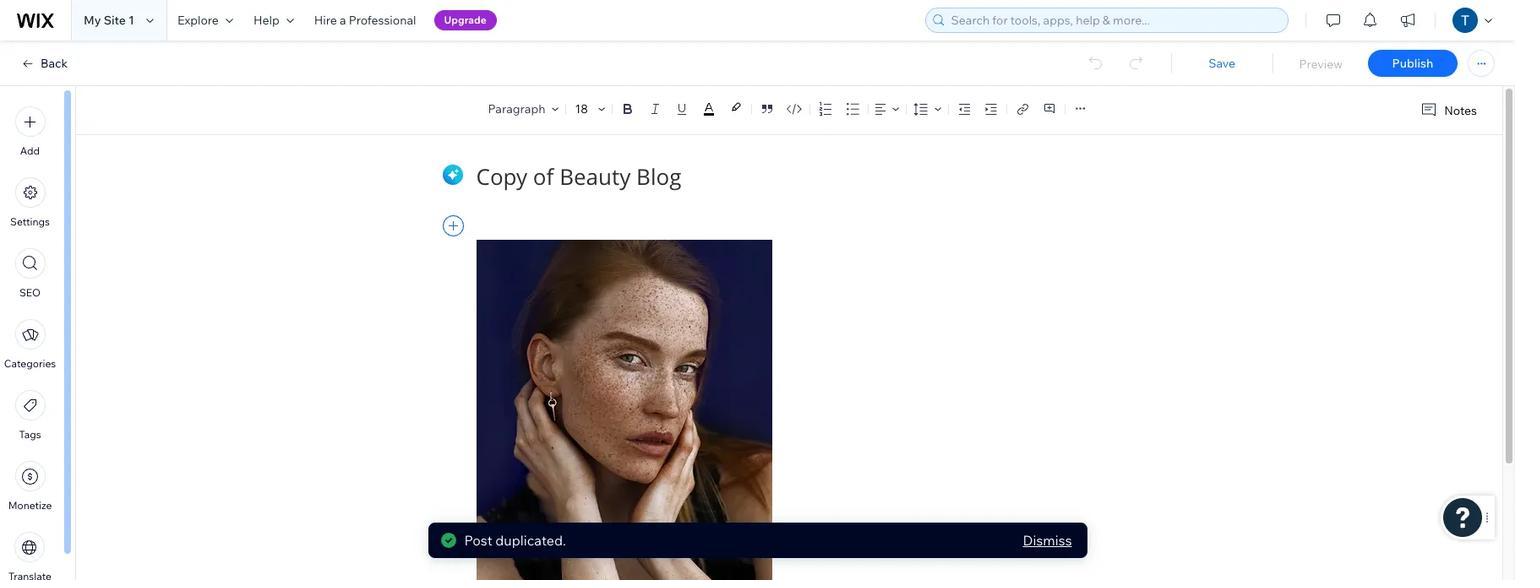 Task type: describe. For each thing, give the bounding box(es) containing it.
add
[[20, 145, 40, 157]]

paragraph button
[[485, 97, 562, 121]]

site
[[104, 13, 126, 28]]

help
[[253, 13, 279, 28]]

alert containing post duplicated.
[[428, 523, 1087, 559]]

menu containing add
[[0, 96, 60, 581]]

save
[[1209, 56, 1235, 71]]

seo button
[[15, 248, 45, 299]]

post duplicated.
[[464, 532, 566, 549]]

tags button
[[15, 390, 45, 441]]

save button
[[1188, 56, 1256, 71]]

my
[[84, 13, 101, 28]]

professional
[[349, 13, 416, 28]]

a
[[340, 13, 346, 28]]

tags
[[19, 428, 41, 441]]

hire
[[314, 13, 337, 28]]

duplicated.
[[495, 532, 566, 549]]

settings button
[[10, 177, 50, 228]]

notes button
[[1414, 99, 1482, 122]]

help button
[[243, 0, 304, 41]]

back button
[[20, 56, 68, 71]]

publish button
[[1368, 50, 1458, 77]]



Task type: locate. For each thing, give the bounding box(es) containing it.
alert
[[428, 523, 1087, 559]]

monetize button
[[8, 461, 52, 512]]

my site 1
[[84, 13, 134, 28]]

menu
[[0, 96, 60, 581]]

back
[[41, 56, 68, 71]]

post
[[464, 532, 492, 549]]

upgrade
[[444, 14, 487, 26]]

Font Size field
[[573, 101, 592, 117]]

add button
[[15, 106, 45, 157]]

explore
[[177, 13, 219, 28]]

dismiss
[[1023, 532, 1072, 549]]

monetize
[[8, 499, 52, 512]]

Search for tools, apps, help & more... field
[[946, 8, 1283, 32]]

categories
[[4, 357, 56, 370]]

seo
[[19, 286, 41, 299]]

hire a professional link
[[304, 0, 426, 41]]

dismiss button
[[1023, 531, 1072, 551]]

publish
[[1392, 56, 1434, 71]]

notes
[[1444, 103, 1477, 118]]

upgrade button
[[434, 10, 497, 30]]

categories button
[[4, 319, 56, 370]]

paragraph
[[488, 101, 545, 117]]

1
[[128, 13, 134, 28]]

Add a Catchy Title text field
[[476, 162, 1090, 191]]

hire a professional
[[314, 13, 416, 28]]

settings
[[10, 215, 50, 228]]



Task type: vqa. For each thing, say whether or not it's contained in the screenshot.
COMPLETED
no



